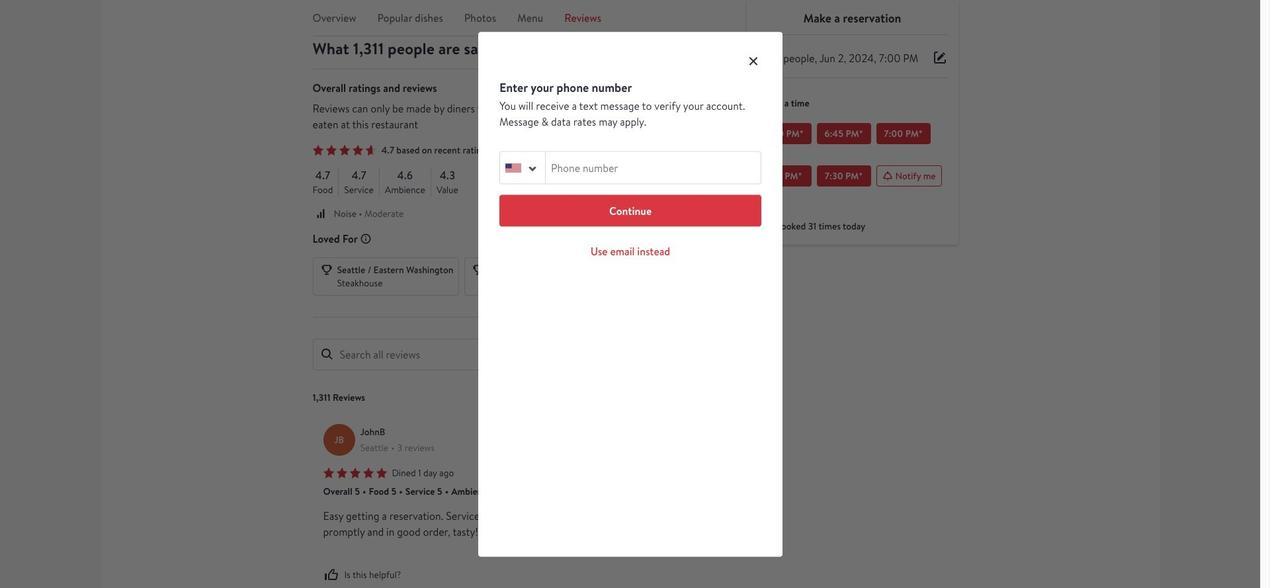 Task type: describe. For each thing, give the bounding box(es) containing it.
5 stars image
[[323, 468, 387, 478]]

avatar photo for johnb image
[[323, 424, 355, 456]]

rated 5 by 79% people element
[[554, 103, 563, 115]]

rated 3 by 4% people element
[[554, 138, 563, 150]]



Task type: vqa. For each thing, say whether or not it's contained in the screenshot.
javier's - la jolla, san diego, ca image
no



Task type: locate. For each thing, give the bounding box(es) containing it.
Search all reviews search field
[[313, 339, 715, 371]]

4.7 stars image
[[313, 145, 376, 156]]

rated 2 by 2% people element
[[554, 155, 563, 167]]

rated 1 by 1% people element
[[554, 173, 563, 185]]

rated 4 by 11% people element
[[554, 120, 563, 132]]

tab list
[[313, 10, 715, 36]]



